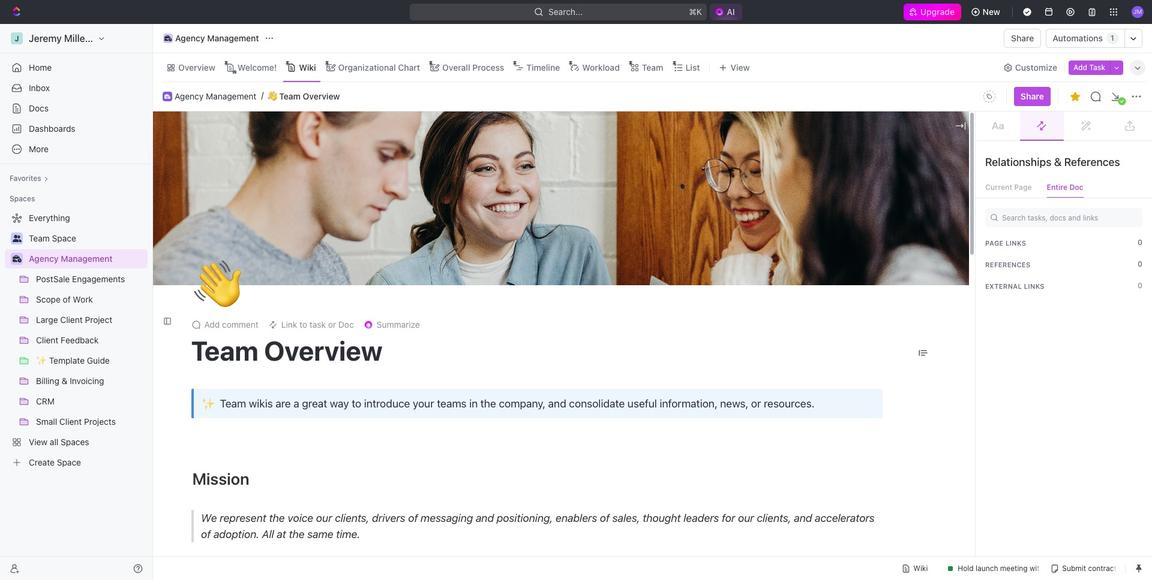 Task type: locate. For each thing, give the bounding box(es) containing it.
customize
[[1015, 62, 1058, 72]]

add left the task
[[1074, 63, 1088, 72]]

process
[[473, 62, 504, 72]]

the right at
[[289, 529, 304, 541]]

1 horizontal spatial 👋
[[268, 92, 278, 101]]

or inside dropdown button
[[328, 320, 336, 330]]

& inside sidebar navigation
[[62, 376, 67, 387]]

share down the customize button
[[1021, 91, 1044, 101]]

your
[[413, 398, 434, 410]]

agency down the 'team space'
[[29, 254, 59, 264]]

0 vertical spatial ✨
[[36, 356, 47, 366]]

0 vertical spatial share
[[1011, 33, 1034, 43]]

and right company,
[[548, 398, 566, 410]]

client inside "large client project" link
[[60, 315, 83, 325]]

agency right business time image
[[175, 91, 204, 101]]

enablers
[[555, 512, 597, 525]]

2 vertical spatial client
[[59, 417, 82, 427]]

0 horizontal spatial view
[[29, 438, 48, 448]]

2 0 from the top
[[1138, 260, 1143, 269]]

clients, up time.
[[335, 512, 369, 525]]

2 clients, from the left
[[757, 512, 791, 525]]

0 horizontal spatial clients,
[[335, 512, 369, 525]]

agency management link
[[160, 31, 262, 46], [175, 91, 257, 102], [29, 250, 145, 269]]

0 horizontal spatial &
[[62, 376, 67, 387]]

overview inside overview link
[[178, 62, 215, 72]]

overview down wiki at the top of the page
[[303, 91, 340, 101]]

scope of work link
[[36, 290, 145, 310]]

agency inside sidebar navigation
[[29, 254, 59, 264]]

agency management up "postsale engagements"
[[29, 254, 113, 264]]

✨ left wikis
[[202, 397, 215, 411]]

0 horizontal spatial doc
[[338, 320, 354, 330]]

accelerators
[[815, 512, 875, 525]]

👋 team overview
[[268, 91, 340, 101]]

1 vertical spatial client
[[36, 336, 58, 346]]

✨
[[36, 356, 47, 366], [202, 397, 215, 411]]

client feedback
[[36, 336, 99, 346]]

1 vertical spatial or
[[751, 398, 761, 410]]

0 horizontal spatial or
[[328, 320, 336, 330]]

references up entire doc
[[1065, 156, 1120, 169]]

1 horizontal spatial to
[[352, 398, 361, 410]]

change cover button
[[837, 262, 906, 281]]

1 vertical spatial space
[[57, 458, 81, 468]]

share button
[[1004, 29, 1042, 48]]

& up entire
[[1054, 156, 1062, 169]]

1 horizontal spatial our
[[738, 512, 754, 525]]

0 vertical spatial to
[[300, 320, 307, 330]]

👋 for 👋
[[194, 257, 242, 313]]

tree containing everything
[[5, 209, 148, 473]]

1 horizontal spatial clients,
[[757, 512, 791, 525]]

1 horizontal spatial view
[[731, 62, 750, 72]]

agency management for the middle agency management link
[[175, 91, 257, 101]]

invoicing
[[70, 376, 104, 387]]

reposition button
[[780, 262, 837, 281]]

project
[[85, 315, 112, 325]]

1 clients, from the left
[[335, 512, 369, 525]]

1 vertical spatial links
[[1024, 282, 1045, 290]]

jeremy miller's workspace, , element
[[11, 32, 23, 44]]

space for team space
[[52, 233, 76, 244]]

sidebar navigation
[[0, 24, 155, 581]]

0 vertical spatial overview
[[178, 62, 215, 72]]

2 vertical spatial agency management link
[[29, 250, 145, 269]]

0 vertical spatial business time image
[[164, 35, 172, 41]]

management for bottom agency management link
[[61, 254, 113, 264]]

chart
[[398, 62, 420, 72]]

3 0 from the top
[[1138, 281, 1143, 290]]

team left wikis
[[220, 398, 246, 410]]

client up "view all spaces" link
[[59, 417, 82, 427]]

agency management down overview link
[[175, 91, 257, 101]]

0 horizontal spatial references
[[986, 261, 1031, 269]]

2 vertical spatial overview
[[264, 335, 383, 368]]

management inside sidebar navigation
[[61, 254, 113, 264]]

1 vertical spatial ✨
[[202, 397, 215, 411]]

1 vertical spatial add
[[204, 320, 220, 330]]

doc right entire
[[1070, 183, 1084, 192]]

agency management link up overview link
[[160, 31, 262, 46]]

jeremy miller's workspace
[[29, 33, 149, 44]]

guide
[[87, 356, 110, 366]]

👋 inside 👋 team overview
[[268, 92, 278, 101]]

to right link
[[300, 320, 307, 330]]

team
[[642, 62, 664, 72], [279, 91, 301, 101], [29, 233, 50, 244], [191, 335, 259, 368], [220, 398, 246, 410]]

user group image
[[12, 235, 21, 242]]

view inside sidebar navigation
[[29, 438, 48, 448]]

0 vertical spatial 0
[[1138, 238, 1143, 247]]

share
[[1011, 33, 1034, 43], [1021, 91, 1044, 101]]

✨ up billing
[[36, 356, 47, 366]]

clients, right for
[[757, 512, 791, 525]]

1 vertical spatial view
[[29, 438, 48, 448]]

team space link
[[29, 229, 145, 248]]

business time image down user group icon
[[12, 256, 21, 263]]

add
[[1074, 63, 1088, 72], [204, 320, 220, 330]]

0 vertical spatial view
[[731, 62, 750, 72]]

current page
[[986, 183, 1032, 192]]

resources.
[[764, 398, 815, 410]]

client down large
[[36, 336, 58, 346]]

our right for
[[738, 512, 754, 525]]

2 horizontal spatial the
[[481, 398, 496, 410]]

scope of work
[[36, 295, 93, 305]]

we
[[201, 512, 217, 525]]

and left accelerators
[[794, 512, 812, 525]]

cover
[[877, 266, 899, 276]]

entire doc
[[1047, 183, 1084, 192]]

1 horizontal spatial the
[[289, 529, 304, 541]]

1 horizontal spatial spaces
[[61, 438, 89, 448]]

our up same
[[316, 512, 332, 525]]

home link
[[5, 58, 148, 77]]

0 vertical spatial &
[[1054, 156, 1062, 169]]

agency management link down team space link
[[29, 250, 145, 269]]

jeremy
[[29, 33, 62, 44]]

1 horizontal spatial ✨
[[202, 397, 215, 411]]

space down everything link
[[52, 233, 76, 244]]

to right way on the bottom of the page
[[352, 398, 361, 410]]

agency management for bottom agency management link
[[29, 254, 113, 264]]

2 vertical spatial agency management
[[29, 254, 113, 264]]

Search tasks, docs and links text field
[[992, 209, 1139, 227]]

team right user group icon
[[29, 233, 50, 244]]

add inside button
[[1074, 63, 1088, 72]]

1 horizontal spatial &
[[1054, 156, 1062, 169]]

2 vertical spatial 0
[[1138, 281, 1143, 290]]

current
[[986, 183, 1013, 192]]

0 horizontal spatial ✨
[[36, 356, 47, 366]]

1 vertical spatial management
[[206, 91, 257, 101]]

& right billing
[[62, 376, 67, 387]]

more
[[29, 144, 49, 154]]

0 horizontal spatial spaces
[[10, 194, 35, 203]]

👋
[[268, 92, 278, 101], [194, 257, 242, 313]]

page up external
[[986, 239, 1004, 247]]

and
[[548, 398, 566, 410], [476, 512, 494, 525], [794, 512, 812, 525]]

1 horizontal spatial references
[[1065, 156, 1120, 169]]

0 horizontal spatial the
[[269, 512, 285, 525]]

1 horizontal spatial page
[[1015, 183, 1032, 192]]

1
[[1111, 34, 1115, 43]]

1 vertical spatial to
[[352, 398, 361, 410]]

1 vertical spatial agency management link
[[175, 91, 257, 102]]

are
[[276, 398, 291, 410]]

0 vertical spatial agency
[[175, 33, 205, 43]]

billing
[[36, 376, 59, 387]]

0 horizontal spatial to
[[300, 320, 307, 330]]

team down the add comment
[[191, 335, 259, 368]]

organizational
[[338, 62, 396, 72]]

timeline link
[[524, 59, 560, 76]]

messaging
[[420, 512, 473, 525]]

✨ for ✨ team wikis are a great way to introduce your teams in the company, and consolidate useful information, news, or resources.
[[202, 397, 215, 411]]

jm button
[[1128, 2, 1148, 22]]

agency management inside tree
[[29, 254, 113, 264]]

1 horizontal spatial dropdown menu image
[[980, 87, 999, 106]]

link to task or doc button
[[263, 317, 359, 334]]

doc right task on the bottom left of page
[[338, 320, 354, 330]]

view left all
[[29, 438, 48, 448]]

spaces down "small client projects"
[[61, 438, 89, 448]]

links right external
[[1024, 282, 1045, 290]]

share up the customize button
[[1011, 33, 1034, 43]]

inbox link
[[5, 79, 148, 98]]

positioning,
[[496, 512, 553, 525]]

0 vertical spatial agency management link
[[160, 31, 262, 46]]

the up at
[[269, 512, 285, 525]]

2 our from the left
[[738, 512, 754, 525]]

0 horizontal spatial dropdown menu image
[[918, 348, 929, 359]]

0 vertical spatial 👋
[[268, 92, 278, 101]]

business time image
[[164, 35, 172, 41], [12, 256, 21, 263]]

the
[[481, 398, 496, 410], [269, 512, 285, 525], [289, 529, 304, 541]]

workload link
[[580, 59, 620, 76]]

0 vertical spatial space
[[52, 233, 76, 244]]

docs
[[29, 103, 49, 113]]

thought
[[643, 512, 681, 525]]

references down page links at right top
[[986, 261, 1031, 269]]

management up welcome! link
[[207, 33, 259, 43]]

management down team space link
[[61, 254, 113, 264]]

links
[[1006, 239, 1027, 247], [1024, 282, 1045, 290]]

0 horizontal spatial page
[[986, 239, 1004, 247]]

0 vertical spatial client
[[60, 315, 83, 325]]

1 0 from the top
[[1138, 238, 1143, 247]]

1 vertical spatial share
[[1021, 91, 1044, 101]]

overview left welcome! link
[[178, 62, 215, 72]]

1 vertical spatial &
[[62, 376, 67, 387]]

0 horizontal spatial add
[[204, 320, 220, 330]]

client inside small client projects link
[[59, 417, 82, 427]]

large client project
[[36, 315, 112, 325]]

timeline
[[527, 62, 560, 72]]

view inside button
[[731, 62, 750, 72]]

the inside ✨ team wikis are a great way to introduce your teams in the company, and consolidate useful information, news, or resources.
[[481, 398, 496, 410]]

add left comment
[[204, 320, 220, 330]]

engagements
[[72, 274, 125, 284]]

template
[[49, 356, 85, 366]]

1 vertical spatial page
[[986, 239, 1004, 247]]

the right "in"
[[481, 398, 496, 410]]

to inside dropdown button
[[300, 320, 307, 330]]

1 horizontal spatial add
[[1074, 63, 1088, 72]]

👋 up the add comment
[[194, 257, 242, 313]]

1 vertical spatial dropdown menu image
[[918, 348, 929, 359]]

team inside sidebar navigation
[[29, 233, 50, 244]]

agency management up overview link
[[175, 33, 259, 43]]

team left list link on the right top of page
[[642, 62, 664, 72]]

0 horizontal spatial 👋
[[194, 257, 242, 313]]

1 vertical spatial 👋
[[194, 257, 242, 313]]

page right current on the right of the page
[[1015, 183, 1032, 192]]

0 vertical spatial add
[[1074, 63, 1088, 72]]

0 vertical spatial dropdown menu image
[[980, 87, 999, 106]]

0
[[1138, 238, 1143, 247], [1138, 260, 1143, 269], [1138, 281, 1143, 290]]

management for the middle agency management link
[[206, 91, 257, 101]]

✨ template guide link
[[36, 352, 145, 371]]

or right task on the bottom left of page
[[328, 320, 336, 330]]

client up the client feedback
[[60, 315, 83, 325]]

1 vertical spatial agency
[[175, 91, 204, 101]]

1 horizontal spatial business time image
[[164, 35, 172, 41]]

and right the messaging
[[476, 512, 494, 525]]

1 vertical spatial doc
[[338, 320, 354, 330]]

management down welcome! link
[[206, 91, 257, 101]]

team for team
[[642, 62, 664, 72]]

spaces
[[10, 194, 35, 203], [61, 438, 89, 448]]

sales,
[[612, 512, 640, 525]]

tree inside sidebar navigation
[[5, 209, 148, 473]]

spaces down favorites
[[10, 194, 35, 203]]

j
[[15, 34, 19, 43]]

agency up overview link
[[175, 33, 205, 43]]

business time image right workspace
[[164, 35, 172, 41]]

links up external links at the top
[[1006, 239, 1027, 247]]

everything
[[29, 213, 70, 223]]

add for add task
[[1074, 63, 1088, 72]]

space for create space
[[57, 458, 81, 468]]

view right list
[[731, 62, 750, 72]]

0 vertical spatial or
[[328, 320, 336, 330]]

0 vertical spatial doc
[[1070, 183, 1084, 192]]

tree
[[5, 209, 148, 473]]

1 vertical spatial the
[[269, 512, 285, 525]]

client for large
[[60, 315, 83, 325]]

overview down task on the bottom left of page
[[264, 335, 383, 368]]

1 vertical spatial 0
[[1138, 260, 1143, 269]]

1 horizontal spatial and
[[548, 398, 566, 410]]

postsale engagements link
[[36, 270, 145, 289]]

1 horizontal spatial or
[[751, 398, 761, 410]]

2 vertical spatial agency
[[29, 254, 59, 264]]

1 vertical spatial agency management
[[175, 91, 257, 101]]

dropdown menu image
[[980, 87, 999, 106], [918, 348, 929, 359]]

introduce
[[364, 398, 410, 410]]

or right news,
[[751, 398, 761, 410]]

links for page links
[[1006, 239, 1027, 247]]

information,
[[660, 398, 718, 410]]

news,
[[720, 398, 749, 410]]

of left work
[[63, 295, 71, 305]]

agency management link down overview link
[[175, 91, 257, 102]]

dashboards
[[29, 124, 75, 134]]

0 vertical spatial the
[[481, 398, 496, 410]]

overall
[[442, 62, 470, 72]]

entire
[[1047, 183, 1068, 192]]

1 our from the left
[[316, 512, 332, 525]]

team link
[[640, 59, 664, 76]]

1 vertical spatial business time image
[[12, 256, 21, 263]]

feedback
[[61, 336, 99, 346]]

0 horizontal spatial our
[[316, 512, 332, 525]]

✨ inside ✨ template guide link
[[36, 356, 47, 366]]

agency for the middle agency management link
[[175, 91, 204, 101]]

1 vertical spatial spaces
[[61, 438, 89, 448]]

2 vertical spatial management
[[61, 254, 113, 264]]

👋 down welcome!
[[268, 92, 278, 101]]

2 vertical spatial the
[[289, 529, 304, 541]]

add task button
[[1069, 60, 1110, 75]]

✨ team wikis are a great way to introduce your teams in the company, and consolidate useful information, news, or resources.
[[202, 397, 815, 411]]

0 vertical spatial spaces
[[10, 194, 35, 203]]

space down "view all spaces" link
[[57, 458, 81, 468]]

0 horizontal spatial and
[[476, 512, 494, 525]]

doc
[[1070, 183, 1084, 192], [338, 320, 354, 330]]

0 vertical spatial links
[[1006, 239, 1027, 247]]



Task type: vqa. For each thing, say whether or not it's contained in the screenshot.
jeremy miller's workspace, , element
yes



Task type: describe. For each thing, give the bounding box(es) containing it.
relationships & references
[[986, 156, 1120, 169]]

consolidate
[[569, 398, 625, 410]]

add for add comment
[[204, 320, 220, 330]]

1 vertical spatial references
[[986, 261, 1031, 269]]

view all spaces
[[29, 438, 89, 448]]

view all spaces link
[[5, 433, 145, 453]]

view button
[[715, 59, 754, 76]]

welcome! link
[[235, 59, 277, 76]]

business time image inside agency management link
[[164, 35, 172, 41]]

summarize button
[[359, 317, 425, 334]]

list
[[686, 62, 700, 72]]

overview link
[[176, 59, 215, 76]]

task
[[1090, 63, 1106, 72]]

of down we
[[201, 529, 211, 541]]

external
[[986, 282, 1022, 290]]

workload
[[582, 62, 620, 72]]

team overview
[[191, 335, 383, 368]]

docs link
[[5, 99, 148, 118]]

0 for external
[[1138, 281, 1143, 290]]

of right the drivers
[[408, 512, 418, 525]]

and inside ✨ team wikis are a great way to introduce your teams in the company, and consolidate useful information, news, or resources.
[[548, 398, 566, 410]]

team down wiki link at the top left of the page
[[279, 91, 301, 101]]

drivers
[[372, 512, 405, 525]]

overall process
[[442, 62, 504, 72]]

company,
[[499, 398, 546, 410]]

search...
[[549, 7, 583, 17]]

👋 for 👋 team overview
[[268, 92, 278, 101]]

for
[[722, 512, 735, 525]]

comment
[[222, 320, 259, 330]]

inbox
[[29, 83, 50, 93]]

workspace
[[99, 33, 149, 44]]

reposition
[[787, 266, 829, 276]]

overall process link
[[440, 59, 504, 76]]

mission
[[192, 470, 249, 489]]

adoption.
[[213, 529, 259, 541]]

summarize
[[377, 320, 420, 330]]

billing & invoicing link
[[36, 372, 145, 391]]

team for team overview
[[191, 335, 259, 368]]

team space
[[29, 233, 76, 244]]

& for relationships
[[1054, 156, 1062, 169]]

to inside ✨ team wikis are a great way to introduce your teams in the company, and consolidate useful information, news, or resources.
[[352, 398, 361, 410]]

in
[[469, 398, 478, 410]]

✨ for ✨ template guide
[[36, 356, 47, 366]]

wikis
[[249, 398, 273, 410]]

same
[[307, 529, 333, 541]]

client for small
[[59, 417, 82, 427]]

of inside sidebar navigation
[[63, 295, 71, 305]]

crm link
[[36, 393, 145, 412]]

change
[[844, 266, 875, 276]]

home
[[29, 62, 52, 73]]

view for view
[[731, 62, 750, 72]]

favorites
[[10, 174, 41, 183]]

add comment
[[204, 320, 259, 330]]

work
[[73, 295, 93, 305]]

business time image
[[164, 94, 170, 99]]

share inside button
[[1011, 33, 1034, 43]]

create space link
[[5, 454, 145, 473]]

automations
[[1053, 33, 1103, 43]]

change cover
[[844, 266, 899, 276]]

agency for bottom agency management link
[[29, 254, 59, 264]]

we represent the voice our clients, drivers of messaging and positioning, enablers of sales, thought leaders for our clients, and accelerators of adoption. all at the same time.
[[201, 512, 877, 541]]

way
[[330, 398, 349, 410]]

jm
[[1134, 8, 1142, 15]]

spaces inside "view all spaces" link
[[61, 438, 89, 448]]

small client projects
[[36, 417, 116, 427]]

doc inside link to task or doc dropdown button
[[338, 320, 354, 330]]

create
[[29, 458, 55, 468]]

ai button
[[710, 4, 742, 20]]

team for team space
[[29, 233, 50, 244]]

0 vertical spatial references
[[1065, 156, 1120, 169]]

0 horizontal spatial business time image
[[12, 256, 21, 263]]

team inside ✨ team wikis are a great way to introduce your teams in the company, and consolidate useful information, news, or resources.
[[220, 398, 246, 410]]

everything link
[[5, 209, 145, 228]]

large client project link
[[36, 311, 145, 330]]

voice
[[287, 512, 313, 525]]

useful
[[628, 398, 657, 410]]

postsale
[[36, 274, 70, 284]]

links for external links
[[1024, 282, 1045, 290]]

organizational chart link
[[336, 59, 420, 76]]

welcome!
[[238, 62, 277, 72]]

postsale engagements
[[36, 274, 125, 284]]

billing & invoicing
[[36, 376, 104, 387]]

& for billing
[[62, 376, 67, 387]]

0 vertical spatial agency management
[[175, 33, 259, 43]]

client inside client feedback link
[[36, 336, 58, 346]]

upgrade
[[921, 7, 955, 17]]

2 horizontal spatial and
[[794, 512, 812, 525]]

customize button
[[1000, 59, 1061, 76]]

great
[[302, 398, 327, 410]]

0 for page
[[1138, 238, 1143, 247]]

ai
[[727, 7, 735, 17]]

at
[[277, 529, 286, 541]]

view for view all spaces
[[29, 438, 48, 448]]

or inside ✨ team wikis are a great way to introduce your teams in the company, and consolidate useful information, news, or resources.
[[751, 398, 761, 410]]

all
[[50, 438, 58, 448]]

projects
[[84, 417, 116, 427]]

1 horizontal spatial doc
[[1070, 183, 1084, 192]]

1 vertical spatial overview
[[303, 91, 340, 101]]

0 vertical spatial page
[[1015, 183, 1032, 192]]

✨ template guide
[[36, 356, 110, 366]]

small
[[36, 417, 57, 427]]

leaders
[[683, 512, 719, 525]]

link to task or doc
[[281, 320, 354, 330]]

new
[[983, 7, 1001, 17]]

of left sales,
[[600, 512, 610, 525]]

client feedback link
[[36, 331, 145, 351]]

list link
[[683, 59, 700, 76]]

0 vertical spatial management
[[207, 33, 259, 43]]

wiki
[[299, 62, 316, 72]]

represent
[[219, 512, 266, 525]]



